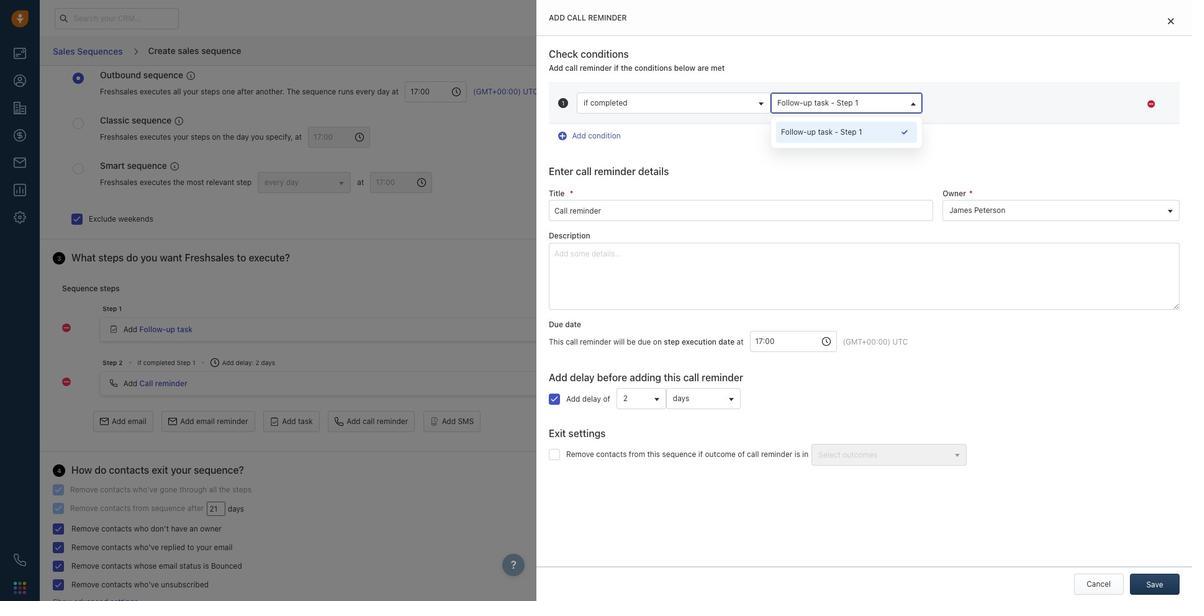 Task type: locate. For each thing, give the bounding box(es) containing it.
sequence steps
[[62, 283, 120, 293]]

completed up condition
[[590, 98, 628, 108]]

0 horizontal spatial (gmt+00:00)
[[473, 87, 521, 96]]

follow-
[[777, 98, 803, 108], [781, 127, 807, 137], [139, 325, 166, 334]]

an inside a sales sequence is a series of steps you can set up to nurture contacts in the crm. a step can be an email, task, call reminder, email reminder, or sms. once your steps are lined up, the crm executes them automatically for you.
[[1002, 111, 1010, 120]]

email up bounced
[[214, 543, 233, 552]]

from down 2 button on the bottom right
[[629, 449, 645, 459]]

2 vertical spatial follow-
[[139, 325, 166, 334]]

reminder, down set
[[1068, 111, 1101, 120]]

can down what are sales sequences?
[[976, 111, 989, 120]]

follow-up task - step 1 option
[[776, 122, 917, 143]]

1 vertical spatial utc
[[893, 337, 908, 347]]

sequence inside a sales sequence is a series of steps you can set up to nurture contacts in the crm. a step can be an email, task, call reminder, email reminder, or sms. once your steps are lined up, the crm executes them automatically for you.
[[944, 100, 978, 110]]

remove for remove contacts who've replied to your email
[[71, 543, 99, 552]]

days right 2 button on the bottom right
[[673, 393, 689, 403]]

set
[[1078, 100, 1088, 110]]

None text field
[[750, 331, 837, 352], [207, 502, 226, 516], [750, 331, 837, 352], [207, 502, 226, 516]]

close image
[[1168, 17, 1174, 25]]

an right have on the bottom left
[[190, 524, 198, 533]]

days
[[261, 359, 275, 366], [673, 393, 689, 403], [228, 504, 244, 513]]

you left the specify,
[[251, 132, 264, 142]]

contacts left who
[[101, 524, 132, 533]]

0 vertical spatial can
[[1063, 100, 1076, 110]]

1 vertical spatial from
[[133, 504, 149, 513]]

your right the exit
[[171, 465, 191, 476]]

sales left sequences?
[[956, 79, 978, 89]]

(gmt+00:00)
[[473, 87, 521, 96], [843, 337, 891, 347]]

email inside add email reminder 'button'
[[196, 417, 215, 426]]

2 horizontal spatial is
[[981, 100, 986, 110]]

1 vertical spatial date
[[719, 337, 735, 347]]

sequence
[[201, 45, 241, 56], [143, 70, 183, 80], [302, 87, 336, 96], [944, 100, 978, 110], [132, 115, 172, 125], [1006, 148, 1040, 157], [127, 160, 167, 171], [662, 449, 696, 459], [151, 504, 185, 513]]

how to configure a sales sequence
[[917, 148, 1040, 157]]

remove for remove contacts who don't have an owner
[[71, 524, 99, 533]]

sequence?
[[194, 465, 244, 476]]

-
[[831, 98, 835, 108], [835, 127, 838, 137]]

outbound sequence
[[100, 70, 183, 80]]

0 horizontal spatial conditions
[[581, 48, 629, 60]]

be right the will
[[627, 337, 636, 347]]

sequence left outcome
[[662, 449, 696, 459]]

0 vertical spatial of
[[1018, 100, 1025, 110]]

create
[[148, 45, 176, 56]]

Add some details... text field
[[549, 243, 1180, 310]]

if completed button
[[577, 93, 771, 114]]

what for what steps do you want freshsales to execute?
[[71, 252, 96, 263]]

executes for classic sequence
[[140, 132, 171, 142]]

2 vertical spatial who've
[[134, 580, 159, 589]]

0 vertical spatial do
[[126, 252, 138, 263]]

1 vertical spatial what
[[71, 252, 96, 263]]

step down step 1
[[103, 359, 117, 366]]

the up sms. on the right top of the page
[[917, 111, 928, 120]]

- for follow-up task - step 1 'dropdown button'
[[831, 98, 835, 108]]

0 horizontal spatial of
[[603, 394, 610, 403]]

conditions left "below"
[[635, 63, 672, 73]]

- inside 'dropdown button'
[[831, 98, 835, 108]]

2 horizontal spatial you
[[1048, 100, 1061, 110]]

task,
[[1035, 111, 1052, 120]]

remove contacts who don't have an owner
[[71, 524, 222, 533]]

dialog
[[536, 0, 1192, 601]]

delay for :
[[236, 359, 252, 366]]

completed inside button
[[590, 98, 628, 108]]

1 horizontal spatial how
[[917, 148, 933, 157]]

email inside add email button
[[128, 417, 146, 426]]

how right 4
[[71, 465, 92, 476]]

exit
[[152, 465, 168, 476]]

on right due at the bottom right of page
[[653, 337, 662, 347]]

up down follow-up task - step 1 'dropdown button'
[[807, 127, 816, 137]]

contacts down remove contacts whose email status is bounced at the left bottom of the page
[[101, 580, 132, 589]]

1 vertical spatial days
[[673, 393, 689, 403]]

1 vertical spatial this
[[647, 449, 660, 459]]

add
[[549, 13, 565, 22], [549, 63, 563, 73], [572, 131, 586, 140], [123, 325, 137, 334], [222, 359, 234, 366], [549, 372, 567, 383], [123, 379, 137, 388], [566, 394, 580, 403], [112, 417, 126, 426], [180, 417, 194, 426], [282, 417, 296, 426], [347, 417, 361, 426], [442, 417, 456, 426]]

to left nurture
[[1102, 100, 1109, 110]]

0 vertical spatial a
[[917, 100, 922, 110]]

if inside button
[[584, 98, 588, 108]]

call reminder link
[[139, 379, 187, 388]]

1 horizontal spatial (gmt+00:00) utc
[[843, 337, 908, 347]]

1 horizontal spatial this
[[664, 372, 681, 383]]

are inside a sales sequence is a series of steps you can set up to nurture contacts in the crm. a step can be an email, task, call reminder, email reminder, or sms. once your steps are lined up, the crm executes them automatically for you.
[[997, 122, 1008, 131]]

of up email, on the top right of page
[[1018, 100, 1025, 110]]

settings
[[568, 428, 606, 439]]

every day
[[265, 177, 299, 187]]

1 vertical spatial how
[[71, 465, 92, 476]]

you left want
[[141, 252, 157, 263]]

enter call reminder details
[[549, 166, 669, 177]]

who've down whose
[[134, 580, 159, 589]]

add condition
[[572, 131, 621, 140]]

2
[[255, 359, 259, 366], [119, 359, 123, 366], [623, 393, 628, 403]]

1 horizontal spatial an
[[1002, 111, 1010, 120]]

0 vertical spatial what
[[917, 79, 939, 89]]

are up crm.
[[941, 79, 954, 89]]

up right set
[[1091, 100, 1099, 110]]

1 vertical spatial after
[[187, 504, 204, 513]]

0 horizontal spatial can
[[976, 111, 989, 120]]

nurture
[[1111, 100, 1136, 110]]

this right adding
[[664, 372, 681, 383]]

if up call
[[138, 359, 141, 366]]

0 horizontal spatial day
[[236, 132, 249, 142]]

executes down 'classic sequence'
[[140, 132, 171, 142]]

after right one
[[237, 87, 254, 96]]

freshsales for classic
[[100, 132, 138, 142]]

your
[[183, 87, 199, 96], [958, 122, 974, 131], [173, 132, 189, 142], [171, 465, 191, 476], [196, 543, 212, 552]]

if up if completed
[[614, 63, 619, 73]]

a up limits
[[979, 148, 983, 157]]

call inside a sales sequence is a series of steps you can set up to nurture contacts in the crm. a step can be an email, task, call reminder, email reminder, or sms. once your steps are lined up, the crm executes them automatically for you.
[[1054, 111, 1066, 120]]

email down configure
[[948, 164, 967, 173]]

add call reminder inside button
[[347, 417, 408, 426]]

2 horizontal spatial are
[[997, 122, 1008, 131]]

freshsales down classic
[[100, 132, 138, 142]]

you inside a sales sequence is a series of steps you can set up to nurture contacts in the crm. a step can be an email, task, call reminder, email reminder, or sms. once your steps are lined up, the crm executes them automatically for you.
[[1048, 100, 1061, 110]]

1 horizontal spatial from
[[629, 449, 645, 459]]

day inside button
[[286, 177, 299, 187]]

crm.
[[931, 111, 949, 120]]

1 horizontal spatial are
[[941, 79, 954, 89]]

is
[[981, 100, 986, 110], [795, 449, 800, 459], [203, 561, 209, 571]]

how to configure a sales sequence link
[[917, 148, 1040, 157]]

0 vertical spatial delay
[[236, 359, 252, 366]]

add inside 'button'
[[180, 417, 194, 426]]

follow- inside 'option'
[[781, 127, 807, 137]]

every down the specify,
[[265, 177, 284, 187]]

2 vertical spatial of
[[738, 449, 745, 459]]

follow-up task - step 1 down follow-up task - step 1 'dropdown button'
[[781, 127, 862, 137]]

1 vertical spatial follow-up task - step 1
[[781, 127, 862, 137]]

create sales sequence
[[148, 45, 241, 56]]

smart sequence
[[100, 160, 167, 171]]

1 horizontal spatial utc
[[893, 337, 908, 347]]

how for how do contacts exit your sequence?
[[71, 465, 92, 476]]

- up follow-up task - step 1 'option'
[[831, 98, 835, 108]]

0 horizontal spatial is
[[203, 561, 209, 571]]

- inside 'option'
[[835, 127, 838, 137]]

step
[[959, 111, 974, 120], [236, 178, 252, 187], [664, 337, 680, 347]]

sales sequences link
[[52, 41, 123, 61]]

1 vertical spatial step
[[236, 178, 252, 187]]

sequence right the
[[302, 87, 336, 96]]

1 reminder, from the left
[[1068, 111, 1101, 120]]

reminder right outcome
[[761, 449, 792, 459]]

after
[[237, 87, 254, 96], [187, 504, 204, 513]]

an
[[1002, 111, 1010, 120], [190, 524, 198, 533]]

from for sequence
[[133, 504, 149, 513]]

step down follow-up task - step 1 'dropdown button'
[[840, 127, 857, 137]]

dialog containing check conditions
[[536, 0, 1192, 601]]

the down the task,
[[1042, 122, 1054, 131]]

1 vertical spatial (gmt+00:00)
[[843, 337, 891, 347]]

conditions right the check at the top left of the page
[[581, 48, 629, 60]]

follow-up task - step 1 inside 'dropdown button'
[[777, 98, 858, 108]]

0 horizontal spatial on
[[212, 132, 221, 142]]

do left want
[[126, 252, 138, 263]]

contacts up remove contacts who don't have an owner
[[100, 504, 131, 513]]

call inside button
[[363, 417, 375, 426]]

1 horizontal spatial (gmt+00:00)
[[843, 337, 891, 347]]

follow- for "follow-up task - step 1" list box
[[781, 127, 807, 137]]

0 vertical spatial add call reminder
[[549, 13, 627, 22]]

crm
[[1056, 122, 1072, 131]]

0 horizontal spatial days
[[228, 504, 244, 513]]

can left set
[[1063, 100, 1076, 110]]

0 vertical spatial every
[[356, 87, 375, 96]]

sequence down what are sales sequences?
[[944, 100, 978, 110]]

4
[[57, 467, 61, 474]]

completed up add call reminder
[[143, 359, 175, 366]]

what
[[917, 79, 939, 89], [71, 252, 96, 263]]

:
[[252, 359, 254, 366]]

contacts for remove contacts from this sequence if outcome of call reminder is in
[[596, 449, 627, 459]]

executes inside a sales sequence is a series of steps you can set up to nurture contacts in the crm. a step can be an email, task, call reminder, email reminder, or sms. once your steps are lined up, the crm executes them automatically for you.
[[1074, 122, 1106, 131]]

1 horizontal spatial you
[[251, 132, 264, 142]]

unsubscribed
[[161, 580, 209, 589]]

contacts for remove contacts who've gone through all the steps
[[100, 485, 131, 494]]

this down 2 button on the bottom right
[[647, 449, 660, 459]]

cancel button
[[1074, 574, 1124, 595]]

1 vertical spatial completed
[[143, 359, 175, 366]]

2 left "if completed step 1"
[[119, 359, 123, 366]]

day down the specify,
[[286, 177, 299, 187]]

an down 'series'
[[1002, 111, 1010, 120]]

who
[[134, 524, 149, 533]]

follow-up task - step 1 inside 'option'
[[781, 127, 862, 137]]

task inside 'dropdown button'
[[814, 98, 829, 108]]

0 horizontal spatial after
[[187, 504, 204, 513]]

is inside a sales sequence is a series of steps you can set up to nurture contacts in the crm. a step can be an email, task, call reminder, email reminder, or sms. once your steps are lined up, the crm executes them automatically for you.
[[981, 100, 986, 110]]

freshsales down smart
[[100, 178, 138, 187]]

0 vertical spatial follow-
[[777, 98, 803, 108]]

days down sequence?
[[228, 504, 244, 513]]

1 horizontal spatial is
[[795, 449, 800, 459]]

if inside check conditions add call reminder if the conditions below are met
[[614, 63, 619, 73]]

2 horizontal spatial day
[[377, 87, 390, 96]]

due
[[549, 319, 563, 329]]

at right execution
[[737, 337, 744, 347]]

days inside 'button'
[[673, 393, 689, 403]]

completed
[[590, 98, 628, 108], [143, 359, 175, 366]]

sequence left <span class=" ">sales reps can use this for weekly check-ins with leads and to run renewal campaigns e.g. renewing a contract</span> image
[[132, 115, 172, 125]]

1 vertical spatial add call reminder
[[347, 417, 408, 426]]

contacts down remove contacts who don't have an owner
[[101, 543, 132, 552]]

remove contacts who've unsubscribed
[[71, 580, 209, 589]]

0 vertical spatial who've
[[133, 485, 158, 494]]

email up sequence?
[[196, 417, 215, 426]]

0 horizontal spatial from
[[133, 504, 149, 513]]

2 vertical spatial you
[[141, 252, 157, 263]]

days button
[[666, 388, 741, 409]]

task inside button
[[298, 417, 313, 426]]

who've for gone
[[133, 485, 158, 494]]

step
[[837, 98, 853, 108], [840, 127, 857, 137], [103, 305, 117, 312], [177, 359, 191, 366], [103, 359, 117, 366]]

of right outcome
[[738, 449, 745, 459]]

will
[[613, 337, 625, 347]]

1 horizontal spatial reminder,
[[1124, 111, 1157, 120]]

who've for replied
[[134, 543, 159, 552]]

add follow-up task
[[123, 325, 192, 334]]

0 horizontal spatial step
[[236, 178, 252, 187]]

follow-up task - step 1 up follow-up task - step 1 'option'
[[777, 98, 858, 108]]

- for "follow-up task - step 1" list box
[[835, 127, 838, 137]]

due date
[[549, 319, 581, 329]]

1 vertical spatial conditions
[[635, 63, 672, 73]]

relevant
[[206, 178, 234, 187]]

add call reminder
[[549, 13, 627, 22], [347, 417, 408, 426]]

contacts for remove contacts whose email status is bounced
[[101, 561, 132, 571]]

1 horizontal spatial date
[[719, 337, 735, 347]]

0 horizontal spatial this
[[647, 449, 660, 459]]

be inside a sales sequence is a series of steps you can set up to nurture contacts in the crm. a step can be an email, task, call reminder, email reminder, or sms. once your steps are lined up, the crm executes them automatically for you.
[[991, 111, 1000, 120]]

remove contacts whose email status is bounced
[[71, 561, 242, 571]]

add email reminder button
[[162, 411, 255, 432]]

remove for remove contacts from this sequence if outcome of call reminder is in
[[566, 449, 594, 459]]

be
[[991, 111, 1000, 120], [627, 337, 636, 347]]

1 horizontal spatial of
[[738, 449, 745, 459]]

conditions
[[581, 48, 629, 60], [635, 63, 672, 73]]

0 horizontal spatial an
[[190, 524, 198, 533]]

sequence up one
[[201, 45, 241, 56]]

0 horizontal spatial add call reminder
[[347, 417, 408, 426]]

if up add condition link
[[584, 98, 588, 108]]

1 vertical spatial all
[[209, 485, 217, 494]]

1 horizontal spatial on
[[653, 337, 662, 347]]

2 horizontal spatial days
[[673, 393, 689, 403]]

are left lined
[[997, 122, 1008, 131]]

due
[[638, 337, 651, 347]]

owner
[[200, 524, 222, 533]]

1 vertical spatial -
[[835, 127, 838, 137]]

this
[[664, 372, 681, 383], [647, 449, 660, 459]]

on up the relevant
[[212, 132, 221, 142]]

what right 3
[[71, 252, 96, 263]]

is inside dialog
[[795, 449, 800, 459]]

2 vertical spatial step
[[664, 337, 680, 347]]

0 vertical spatial days
[[261, 359, 275, 366]]

on
[[212, 132, 221, 142], [653, 337, 662, 347]]

2 right : on the bottom left of page
[[255, 359, 259, 366]]

utc
[[523, 87, 538, 96], [893, 337, 908, 347]]

the up if completed
[[621, 63, 633, 73]]

0 vertical spatial completed
[[590, 98, 628, 108]]

james peterson button
[[943, 200, 1180, 221]]

sms
[[458, 417, 474, 426]]

can
[[1063, 100, 1076, 110], [976, 111, 989, 120]]

how up my
[[917, 148, 933, 157]]

executes for smart sequence
[[140, 178, 171, 187]]

0 vertical spatial follow-up task - step 1
[[777, 98, 858, 108]]

outcome
[[705, 449, 736, 459]]

1 vertical spatial is
[[795, 449, 800, 459]]

reminder
[[588, 13, 627, 22], [580, 63, 612, 73], [594, 166, 636, 177], [580, 337, 611, 347], [702, 372, 743, 383], [155, 379, 187, 388], [217, 417, 248, 426], [377, 417, 408, 426], [761, 449, 792, 459]]

2 horizontal spatial 2
[[623, 393, 628, 403]]

contacts down settings
[[596, 449, 627, 459]]

- down follow-up task - step 1 'dropdown button'
[[835, 127, 838, 137]]

from
[[629, 449, 645, 459], [133, 504, 149, 513]]

0 vertical spatial you
[[1048, 100, 1061, 110]]

contacts left the exit
[[109, 465, 149, 476]]

sequence down gone
[[151, 504, 185, 513]]

2 down before
[[623, 393, 628, 403]]

every right runs
[[356, 87, 375, 96]]

your right once
[[958, 122, 974, 131]]

1 horizontal spatial conditions
[[635, 63, 672, 73]]

1 horizontal spatial what
[[917, 79, 939, 89]]

follow-up task link
[[139, 325, 192, 334]]

of inside a sales sequence is a series of steps you can set up to nurture contacts in the crm. a step can be an email, task, call reminder, email reminder, or sms. once your steps are lined up, the crm executes them automatically for you.
[[1018, 100, 1025, 110]]

<span class=" ">sales reps can use this for prospecting and account-based selling e.g. following up with event attendees</span> image
[[170, 162, 179, 170]]

1 vertical spatial can
[[976, 111, 989, 120]]

remove for remove contacts who've unsubscribed
[[71, 580, 99, 589]]

freshsales right want
[[185, 252, 234, 263]]

exit settings
[[549, 428, 606, 439]]

freshsales executes all your steps one after another. the sequence runs every day at
[[100, 87, 399, 96]]

follow- inside 'dropdown button'
[[777, 98, 803, 108]]

remove contacts who've gone through all the steps
[[70, 485, 252, 494]]

follow- for follow-up task - step 1 'dropdown button'
[[777, 98, 803, 108]]

to right replied
[[187, 543, 194, 552]]

1 vertical spatial every
[[265, 177, 284, 187]]

1 horizontal spatial day
[[286, 177, 299, 187]]

step down the sequence steps
[[103, 305, 117, 312]]

0 horizontal spatial in
[[802, 449, 809, 459]]

executes for outbound sequence
[[140, 87, 171, 96]]

1 horizontal spatial completed
[[590, 98, 628, 108]]

2 vertical spatial day
[[286, 177, 299, 187]]

replied
[[161, 543, 185, 552]]

executes
[[140, 87, 171, 96], [1074, 122, 1106, 131], [140, 132, 171, 142], [140, 178, 171, 187]]

you.
[[929, 132, 944, 142]]

1 vertical spatial who've
[[134, 543, 159, 552]]

contacts for remove contacts who don't have an owner
[[101, 524, 132, 533]]

of down before
[[603, 394, 610, 403]]

at right runs
[[392, 87, 399, 96]]

0 horizontal spatial what
[[71, 252, 96, 263]]

2 horizontal spatial step
[[959, 111, 974, 120]]

1 vertical spatial are
[[941, 79, 954, 89]]

phone element
[[7, 548, 32, 572]]

reminder left "add sms" button
[[377, 417, 408, 426]]

0 vertical spatial after
[[237, 87, 254, 96]]

(gmt+00:00) utc link
[[473, 86, 538, 97]]

all right through
[[209, 485, 217, 494]]

add sms button
[[423, 411, 481, 432]]

2 vertical spatial days
[[228, 504, 244, 513]]

day left the specify,
[[236, 132, 249, 142]]

email
[[1104, 111, 1122, 120], [948, 164, 967, 173], [128, 417, 146, 426], [196, 417, 215, 426], [214, 543, 233, 552], [159, 561, 177, 571]]

reminder left the will
[[580, 337, 611, 347]]

freshsales for smart
[[100, 178, 138, 187]]

add task
[[282, 417, 313, 426]]

contacts left whose
[[101, 561, 132, 571]]

2 vertical spatial delay
[[582, 394, 601, 403]]

up
[[803, 98, 812, 108], [1091, 100, 1099, 110], [807, 127, 816, 137], [166, 325, 175, 334]]

step inside a sales sequence is a series of steps you can set up to nurture contacts in the crm. a step can be an email, task, call reminder, email reminder, or sms. once your steps are lined up, the crm executes them automatically for you.
[[959, 111, 974, 120]]

sales up crm.
[[924, 100, 942, 110]]

remove
[[566, 449, 594, 459], [70, 485, 98, 494], [70, 504, 98, 513], [71, 524, 99, 533], [71, 543, 99, 552], [71, 561, 99, 571], [71, 580, 99, 589]]

reminder up sequence?
[[217, 417, 248, 426]]

executes down <span class=" ">sales reps can use this for prospecting and account-based selling e.g. following up with event attendees</span> "icon"
[[140, 178, 171, 187]]

follow-up task - step 1
[[777, 98, 858, 108], [781, 127, 862, 137]]

1 vertical spatial in
[[802, 449, 809, 459]]



Task type: describe. For each thing, give the bounding box(es) containing it.
add email
[[112, 417, 146, 426]]

steps up step 1
[[100, 283, 120, 293]]

details
[[638, 166, 669, 177]]

most
[[187, 178, 204, 187]]

in inside a sales sequence is a series of steps you can set up to nurture contacts in the crm. a step can be an email, task, call reminder, email reminder, or sms. once your steps are lined up, the crm executes them automatically for you.
[[1171, 100, 1177, 110]]

0 horizontal spatial be
[[627, 337, 636, 347]]

a inside a sales sequence is a series of steps you can set up to nurture contacts in the crm. a step can be an email, task, call reminder, email reminder, or sms. once your steps are lined up, the crm executes them automatically for you.
[[988, 100, 992, 110]]

what for what are sales sequences?
[[917, 79, 939, 89]]

another.
[[256, 87, 285, 96]]

1 vertical spatial of
[[603, 394, 610, 403]]

1 horizontal spatial 2
[[255, 359, 259, 366]]

0 vertical spatial all
[[173, 87, 181, 96]]

through
[[179, 485, 207, 494]]

limits
[[969, 164, 988, 173]]

reminder down condition
[[594, 166, 636, 177]]

remove contacts who've replied to your email
[[71, 543, 233, 552]]

1 horizontal spatial do
[[126, 252, 138, 263]]

how do contacts exit your sequence?
[[71, 465, 244, 476]]

freshsales for outbound
[[100, 87, 138, 96]]

have
[[171, 524, 188, 533]]

weekends
[[118, 214, 153, 223]]

from for this
[[629, 449, 645, 459]]

1 horizontal spatial all
[[209, 485, 217, 494]]

1 vertical spatial a
[[952, 111, 957, 120]]

add sms
[[442, 417, 474, 426]]

steps up the sequence steps
[[98, 252, 124, 263]]

freshworks switcher image
[[14, 582, 26, 594]]

configure
[[944, 148, 977, 157]]

don't
[[151, 524, 169, 533]]

1 down the sequence steps
[[119, 305, 122, 312]]

reminder down "if completed step 1"
[[155, 379, 187, 388]]

remove for remove contacts whose email status is bounced
[[71, 561, 99, 571]]

up,
[[1029, 122, 1040, 131]]

email down replied
[[159, 561, 177, 571]]

reminder inside check conditions add call reminder if the conditions below are met
[[580, 63, 612, 73]]

email inside a sales sequence is a series of steps you can set up to nurture contacts in the crm. a step can be an email, task, call reminder, email reminder, or sms. once your steps are lined up, the crm executes them automatically for you.
[[1104, 111, 1122, 120]]

phone image
[[14, 554, 26, 566]]

james peterson
[[949, 206, 1006, 215]]

1 down follow-up task link
[[192, 359, 195, 366]]

the down sequence?
[[219, 485, 230, 494]]

what steps do you want freshsales to execute?
[[71, 252, 290, 263]]

reminder inside 'button'
[[217, 417, 248, 426]]

email,
[[1012, 111, 1033, 120]]

Select outcomes search field
[[815, 448, 951, 461]]

0 vertical spatial date
[[565, 319, 581, 329]]

1 vertical spatial a
[[979, 148, 983, 157]]

add email button
[[93, 411, 153, 432]]

steps up the task,
[[1027, 100, 1046, 110]]

0 horizontal spatial you
[[141, 252, 157, 263]]

add delay of
[[566, 394, 610, 403]]

sequence down create
[[143, 70, 183, 80]]

the down one
[[223, 132, 234, 142]]

sms.
[[917, 122, 935, 131]]

my daily email limits link
[[917, 164, 988, 173]]

description
[[549, 231, 590, 241]]

1 vertical spatial on
[[653, 337, 662, 347]]

1 vertical spatial an
[[190, 524, 198, 533]]

freshsales executes the most relevant step
[[100, 178, 252, 187]]

step 2
[[103, 359, 123, 366]]

up inside 'option'
[[807, 127, 816, 137]]

outbound
[[100, 70, 141, 80]]

contacts for remove contacts who've unsubscribed
[[101, 580, 132, 589]]

save
[[1146, 580, 1163, 589]]

0 horizontal spatial utc
[[523, 87, 538, 96]]

your down <span class=" ">sales reps can use this for traditional drip campaigns e.g. reengaging with cold prospects</span> 'image'
[[183, 87, 199, 96]]

2 vertical spatial is
[[203, 561, 209, 571]]

my
[[917, 164, 928, 173]]

delay for of
[[582, 394, 601, 403]]

<span class=" ">sales reps can use this for weekly check-ins with leads and to run renewal campaigns e.g. renewing a contract</span> image
[[175, 117, 183, 125]]

condition
[[588, 131, 621, 140]]

contacts for remove contacts who've replied to your email
[[101, 543, 132, 552]]

at right the every day button
[[357, 178, 364, 187]]

step 1
[[103, 305, 122, 312]]

to left execute?
[[237, 252, 246, 263]]

2 reminder, from the left
[[1124, 111, 1157, 120]]

check conditions add call reminder if the conditions below are met
[[549, 48, 725, 73]]

sequence
[[62, 283, 98, 293]]

0 vertical spatial (gmt+00:00)
[[473, 87, 521, 96]]

step inside 'option'
[[840, 127, 857, 137]]

up inside a sales sequence is a series of steps you can set up to nurture contacts in the crm. a step can be an email, task, call reminder, email reminder, or sms. once your steps are lined up, the crm executes them automatically for you.
[[1091, 100, 1099, 110]]

bounced
[[211, 561, 242, 571]]

1 horizontal spatial add call reminder
[[549, 13, 627, 22]]

0 vertical spatial this
[[664, 372, 681, 383]]

1 horizontal spatial every
[[356, 87, 375, 96]]

add delay : 2 days
[[222, 359, 275, 366]]

remove for remove contacts who've gone through all the steps
[[70, 485, 98, 494]]

1 horizontal spatial days
[[261, 359, 275, 366]]

exit
[[549, 428, 566, 439]]

reminder up days 'button'
[[702, 372, 743, 383]]

execute?
[[249, 252, 290, 263]]

status
[[179, 561, 201, 571]]

title
[[549, 189, 565, 198]]

my daily email limits
[[917, 164, 988, 173]]

sales up <span class=" ">sales reps can use this for traditional drip campaigns e.g. reengaging with cold prospects</span> 'image'
[[178, 45, 199, 56]]

reminder inside button
[[377, 417, 408, 426]]

freshsales executes your steps on the day you specify, at
[[100, 132, 302, 142]]

2 inside button
[[623, 393, 628, 403]]

0 vertical spatial (gmt+00:00) utc
[[473, 87, 538, 96]]

follow-up task - step 1 for "follow-up task - step 1" list box
[[781, 127, 862, 137]]

below
[[674, 63, 696, 73]]

sales up limits
[[986, 148, 1004, 157]]

the inside check conditions add call reminder if the conditions below are met
[[621, 63, 633, 73]]

up inside 'dropdown button'
[[803, 98, 812, 108]]

contacts for remove contacts from sequence after
[[100, 504, 131, 513]]

2 button
[[616, 388, 666, 409]]

add condition link
[[558, 122, 621, 140]]

sequence left <span class=" ">sales reps can use this for prospecting and account-based selling e.g. following up with event attendees</span> "icon"
[[127, 160, 167, 171]]

steps up most
[[191, 132, 210, 142]]

every inside button
[[265, 177, 284, 187]]

step inside 'dropdown button'
[[837, 98, 853, 108]]

before
[[597, 372, 627, 383]]

steps up "how to configure a sales sequence" link
[[976, 122, 995, 131]]

if completed
[[584, 98, 628, 108]]

exclude
[[89, 214, 116, 223]]

step up call reminder link
[[177, 359, 191, 366]]

steps down sequence?
[[232, 485, 252, 494]]

delay for before
[[570, 372, 595, 383]]

task inside 'option'
[[818, 127, 833, 137]]

1 inside follow-up task - step 1 'option'
[[859, 127, 862, 137]]

steps left one
[[201, 87, 220, 96]]

follow-up task - step 1 list box
[[776, 122, 917, 143]]

1 vertical spatial you
[[251, 132, 264, 142]]

met
[[711, 63, 725, 73]]

the left most
[[173, 178, 185, 187]]

completed for if completed step 1
[[143, 359, 175, 366]]

0 horizontal spatial a
[[917, 100, 922, 110]]

follow-up task - step 1 for follow-up task - step 1 'dropdown button'
[[777, 98, 858, 108]]

minus filled image
[[1148, 99, 1155, 109]]

execution
[[682, 337, 717, 347]]

sales inside a sales sequence is a series of steps you can set up to nurture contacts in the crm. a step can be an email, task, call reminder, email reminder, or sms. once your steps are lined up, the crm executes them automatically for you.
[[924, 100, 942, 110]]

your down <span class=" ">sales reps can use this for weekly check-ins with leads and to run renewal campaigns e.g. renewing a contract</span> image
[[173, 132, 189, 142]]

how for how to configure a sales sequence
[[917, 148, 933, 157]]

sales
[[53, 46, 75, 56]]

0 vertical spatial day
[[377, 87, 390, 96]]

every day button
[[258, 172, 351, 193]]

Enter title of task text field
[[549, 200, 933, 221]]

enter
[[549, 166, 573, 177]]

remove for remove contacts from sequence after
[[70, 504, 98, 513]]

james
[[949, 206, 972, 215]]

up up "if completed step 1"
[[166, 325, 175, 334]]

them
[[1108, 122, 1126, 131]]

runs
[[338, 87, 354, 96]]

if left outcome
[[698, 449, 703, 459]]

add task button
[[263, 411, 320, 432]]

sequence down lined
[[1006, 148, 1040, 157]]

are inside check conditions add call reminder if the conditions below are met
[[698, 63, 709, 73]]

this
[[549, 337, 564, 347]]

the
[[287, 87, 300, 96]]

1 vertical spatial day
[[236, 132, 249, 142]]

your inside a sales sequence is a series of steps you can set up to nurture contacts in the crm. a step can be an email, task, call reminder, email reminder, or sms. once your steps are lined up, the crm executes them automatically for you.
[[958, 122, 974, 131]]

if completed step 1
[[138, 359, 195, 366]]

smart
[[100, 160, 125, 171]]

Search your CRM... text field
[[55, 8, 179, 29]]

sales sequences
[[53, 46, 123, 56]]

0 horizontal spatial 2
[[119, 359, 123, 366]]

at right the specify,
[[295, 132, 302, 142]]

to up daily
[[935, 148, 942, 157]]

call inside check conditions add call reminder if the conditions below are met
[[565, 63, 578, 73]]

0 horizontal spatial do
[[95, 465, 106, 476]]

adding
[[630, 372, 661, 383]]

your down owner at the left of page
[[196, 543, 212, 552]]

remove contacts from sequence after
[[70, 504, 204, 513]]

0 vertical spatial on
[[212, 132, 221, 142]]

who've for unsubscribed
[[134, 580, 159, 589]]

completed for if completed
[[590, 98, 628, 108]]

add delay before adding this call reminder
[[549, 372, 743, 383]]

for
[[917, 132, 927, 142]]

contacts inside a sales sequence is a series of steps you can set up to nurture contacts in the crm. a step can be an email, task, call reminder, email reminder, or sms. once your steps are lined up, the crm executes them automatically for you.
[[1138, 100, 1169, 110]]

call
[[139, 379, 153, 388]]

<span class=" ">sales reps can use this for traditional drip campaigns e.g. reengaging with cold prospects</span> image
[[186, 71, 195, 80]]

to inside a sales sequence is a series of steps you can set up to nurture contacts in the crm. a step can be an email, task, call reminder, email reminder, or sms. once your steps are lined up, the crm executes them automatically for you.
[[1102, 100, 1109, 110]]

lined
[[1010, 122, 1027, 131]]

add inside check conditions add call reminder if the conditions below are met
[[549, 63, 563, 73]]

0 vertical spatial conditions
[[581, 48, 629, 60]]

1 horizontal spatial step
[[664, 337, 680, 347]]

follow-up task - step 1 button
[[771, 93, 923, 114]]

reminder up check conditions add call reminder if the conditions below are met
[[588, 13, 627, 22]]

add call reminder button
[[328, 411, 415, 432]]

1 inside follow-up task - step 1 'dropdown button'
[[855, 98, 858, 108]]



Task type: vqa. For each thing, say whether or not it's contained in the screenshot.
the top 'What'
yes



